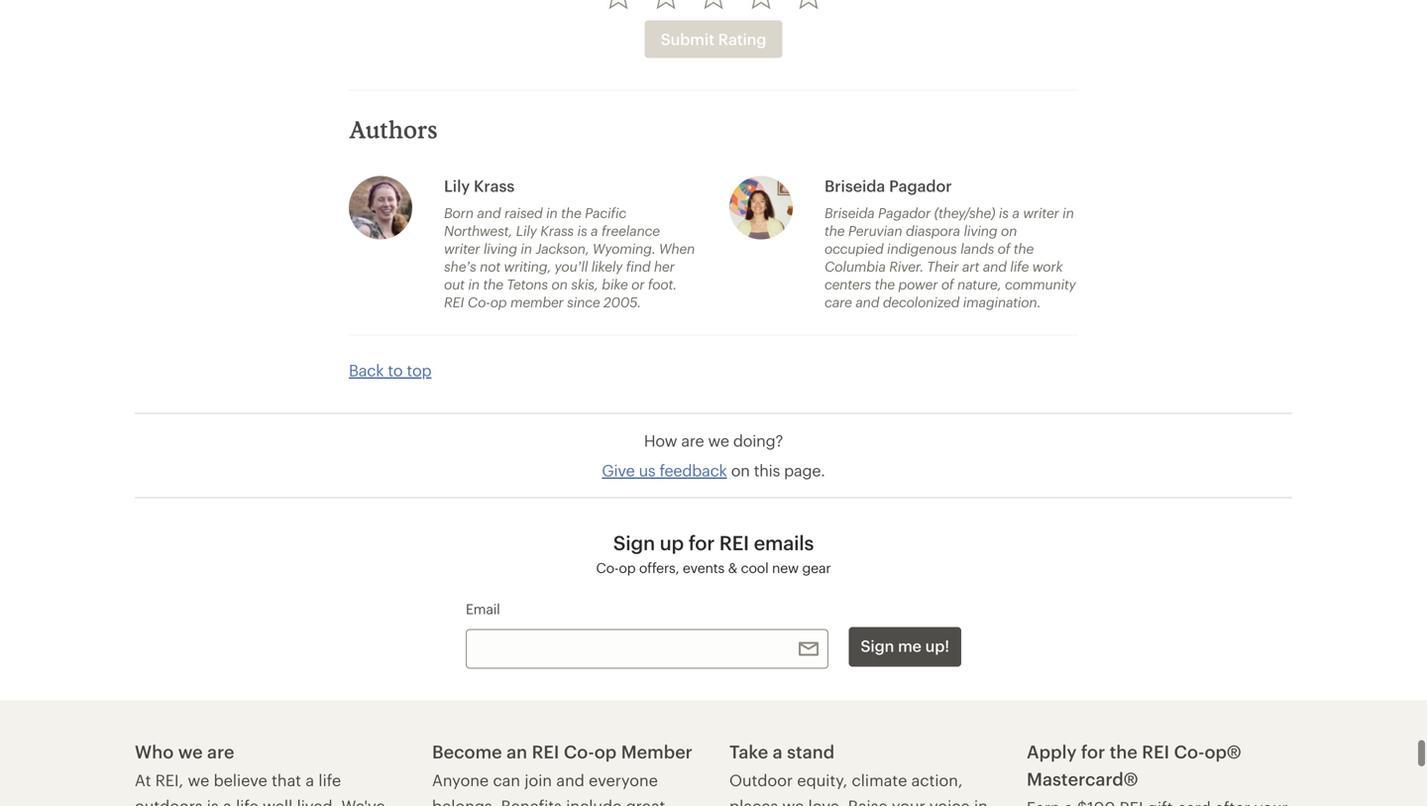Task type: vqa. For each thing, say whether or not it's contained in the screenshot.
the 'Show all' button to the top
no



Task type: locate. For each thing, give the bounding box(es) containing it.
is inside lily krass born and raised in the pacific northwest, lily krass is a freelance writer living in jackson, wyoming. when she's not writing, you'll likely find her out in the tetons on skis, bike or foot. rei co-op member since 2005.
[[578, 222, 587, 238]]

0 vertical spatial op
[[490, 294, 507, 310]]

0 horizontal spatial sign
[[613, 531, 655, 554]]

co- inside apply for the rei co-op® mastercard®
[[1174, 741, 1205, 762]]

0 vertical spatial writer
[[1023, 205, 1059, 220]]

we right rei,
[[188, 771, 209, 789]]

or
[[632, 276, 645, 292]]

a right take
[[773, 741, 783, 762]]

is inside briseida pagador briseida pagador (they/she) is a writer in the peruvian diaspora living on occupied indigenous lands of the columbia river. their art and life work centers the power of nature, community care and decolonized imagination.
[[999, 205, 1009, 220]]

at
[[135, 771, 151, 789]]

and up include
[[557, 771, 585, 789]]

member
[[621, 741, 693, 762]]

sign inside sign up for rei emails co-op offers, events & cool new gear
[[613, 531, 655, 554]]

0 horizontal spatial writer
[[444, 240, 480, 256]]

for inside sign up for rei emails co-op offers, events & cool new gear
[[689, 531, 715, 554]]

2005.
[[604, 294, 641, 310]]

0 vertical spatial for
[[689, 531, 715, 554]]

a right (they/she)
[[1013, 205, 1020, 220]]

is right (they/she)
[[999, 205, 1009, 220]]

life up lived.
[[319, 771, 341, 789]]

we up rei,
[[178, 741, 203, 762]]

writer up the work
[[1023, 205, 1059, 220]]

1 horizontal spatial is
[[578, 222, 587, 238]]

love.
[[809, 796, 844, 806]]

an
[[507, 741, 528, 762]]

Email email field
[[466, 629, 829, 669]]

and up 'northwest,'
[[477, 205, 501, 220]]

everyone
[[589, 771, 658, 789]]

krass up 'raised'
[[474, 176, 515, 195]]

rating
[[718, 30, 767, 48]]

2 horizontal spatial is
[[999, 205, 1009, 220]]

rei down out at top
[[444, 294, 464, 310]]

you'll
[[555, 258, 588, 274]]

op
[[490, 294, 507, 310], [619, 559, 636, 575], [595, 741, 617, 762]]

foot.
[[648, 276, 677, 292]]

krass
[[474, 176, 515, 195], [541, 222, 574, 238]]

is
[[999, 205, 1009, 220], [578, 222, 587, 238], [207, 796, 219, 806]]

are up believe
[[207, 741, 234, 762]]

top
[[407, 361, 432, 379]]

1 briseida from the top
[[825, 176, 886, 195]]

submit rating button
[[645, 20, 783, 58]]

of right lands
[[998, 240, 1011, 256]]

a down pacific
[[591, 222, 598, 238]]

page.
[[784, 461, 825, 479]]

2 horizontal spatial on
[[1001, 222, 1017, 238]]

occupied
[[825, 240, 884, 256]]

0 horizontal spatial is
[[207, 796, 219, 806]]

the up mastercard®
[[1110, 741, 1138, 762]]

1 horizontal spatial of
[[998, 240, 1011, 256]]

rei inside apply for the rei co-op® mastercard®
[[1142, 741, 1170, 762]]

1 vertical spatial living
[[484, 240, 517, 256]]

1 horizontal spatial lily
[[516, 222, 537, 238]]

how are we doing?
[[644, 431, 783, 449]]

and
[[477, 205, 501, 220], [983, 258, 1007, 274], [856, 294, 880, 310], [557, 771, 585, 789]]

2 vertical spatial on
[[731, 461, 750, 479]]

columbia
[[825, 258, 886, 274]]

1 vertical spatial are
[[207, 741, 234, 762]]

0 vertical spatial is
[[999, 205, 1009, 220]]

for inside apply for the rei co-op® mastercard®
[[1082, 741, 1106, 762]]

1 vertical spatial writer
[[444, 240, 480, 256]]

1 vertical spatial sign
[[861, 636, 895, 655]]

their
[[927, 258, 959, 274]]

1 vertical spatial is
[[578, 222, 587, 238]]

rei left op®
[[1142, 741, 1170, 762]]

up
[[660, 531, 684, 554]]

rei
[[444, 294, 464, 310], [720, 531, 749, 554], [532, 741, 560, 762], [1142, 741, 1170, 762]]

1 horizontal spatial living
[[964, 222, 998, 238]]

a up lived.
[[306, 771, 314, 789]]

0 horizontal spatial op
[[490, 294, 507, 310]]

0 vertical spatial are
[[681, 431, 704, 449]]

living
[[964, 222, 998, 238], [484, 240, 517, 256]]

0 horizontal spatial on
[[552, 276, 568, 292]]

are
[[681, 431, 704, 449], [207, 741, 234, 762]]

1 vertical spatial for
[[1082, 741, 1106, 762]]

1 vertical spatial of
[[942, 276, 954, 292]]

power
[[899, 276, 938, 292]]

2 horizontal spatial op
[[619, 559, 636, 575]]

2 vertical spatial is
[[207, 796, 219, 806]]

0 horizontal spatial are
[[207, 741, 234, 762]]

up!
[[926, 636, 950, 655]]

0 horizontal spatial life
[[236, 796, 259, 806]]

op up everyone
[[595, 741, 617, 762]]

0 vertical spatial life
[[1011, 258, 1029, 274]]

back to top
[[349, 361, 432, 379]]

is down believe
[[207, 796, 219, 806]]

is for who we are
[[207, 796, 219, 806]]

give
[[602, 461, 635, 479]]

is up jackson,
[[578, 222, 587, 238]]

0 vertical spatial briseida
[[825, 176, 886, 195]]

on inside lily krass born and raised in the pacific northwest, lily krass is a freelance writer living in jackson, wyoming. when she's not writing, you'll likely find her out in the tetons on skis, bike or foot. rei co-op member since 2005.
[[552, 276, 568, 292]]

in up writing, at the top left of the page
[[521, 240, 532, 256]]

work
[[1033, 258, 1063, 274]]

sign inside sign me up! button
[[861, 636, 895, 655]]

out
[[444, 276, 465, 292]]

back to top link
[[349, 359, 432, 381]]

2 briseida from the top
[[825, 205, 875, 220]]

writing,
[[504, 258, 551, 274]]

co- inside lily krass born and raised in the pacific northwest, lily krass is a freelance writer living in jackson, wyoming. when she's not writing, you'll likely find her out in the tetons on skis, bike or foot. rei co-op member since 2005.
[[468, 294, 490, 310]]

1 vertical spatial on
[[552, 276, 568, 292]]

1 horizontal spatial life
[[319, 771, 341, 789]]

1 horizontal spatial for
[[1082, 741, 1106, 762]]

raise
[[848, 796, 888, 806]]

benefits
[[501, 796, 562, 806]]

lily up born
[[444, 176, 470, 195]]

diaspora
[[906, 222, 961, 238]]

living up not
[[484, 240, 517, 256]]

and up the nature,
[[983, 258, 1007, 274]]

sign up offers,
[[613, 531, 655, 554]]

the down not
[[483, 276, 503, 292]]

born
[[444, 205, 474, 220]]

life up community
[[1011, 258, 1029, 274]]

0 vertical spatial living
[[964, 222, 998, 238]]

include
[[566, 796, 622, 806]]

2 vertical spatial life
[[236, 796, 259, 806]]

pacific
[[585, 205, 627, 220]]

in up the work
[[1063, 205, 1074, 220]]

take
[[730, 741, 769, 762]]

2 vertical spatial op
[[595, 741, 617, 762]]

on
[[1001, 222, 1017, 238], [552, 276, 568, 292], [731, 461, 750, 479]]

living up lands
[[964, 222, 998, 238]]

feedback
[[660, 461, 727, 479]]

become an rei co-op member anyone can join and everyone belongs. benefits include grea
[[432, 741, 693, 806]]

well
[[263, 796, 293, 806]]

rei up &
[[720, 531, 749, 554]]

emails
[[754, 531, 814, 554]]

krass up jackson,
[[541, 222, 574, 238]]

0 horizontal spatial living
[[484, 240, 517, 256]]

we left love.
[[783, 796, 804, 806]]

1 horizontal spatial are
[[681, 431, 704, 449]]

are inside who we are at rei, we believe that a life outdoors is a life well lived. we'v
[[207, 741, 234, 762]]

is inside who we are at rei, we believe that a life outdoors is a life well lived. we'v
[[207, 796, 219, 806]]

life down believe
[[236, 796, 259, 806]]

for
[[689, 531, 715, 554], [1082, 741, 1106, 762]]

give us feedback on this page.
[[602, 461, 825, 479]]

of
[[998, 240, 1011, 256], [942, 276, 954, 292]]

in right out at top
[[468, 276, 480, 292]]

2 horizontal spatial life
[[1011, 258, 1029, 274]]

a inside briseida pagador briseida pagador (they/she) is a writer in the peruvian diaspora living on occupied indigenous lands of the columbia river. their art and life work centers the power of nature, community care and decolonized imagination.
[[1013, 205, 1020, 220]]

the left pacific
[[561, 205, 582, 220]]

0 vertical spatial krass
[[474, 176, 515, 195]]

for up events
[[689, 531, 715, 554]]

of down "their"
[[942, 276, 954, 292]]

stand
[[787, 741, 835, 762]]

co- inside sign up for rei emails co-op offers, events & cool new gear
[[596, 559, 619, 575]]

op left offers,
[[619, 559, 636, 575]]

life
[[1011, 258, 1029, 274], [319, 771, 341, 789], [236, 796, 259, 806]]

a inside take a stand outdoor equity, climate action, places we love. raise your voice i
[[773, 741, 783, 762]]

0 vertical spatial on
[[1001, 222, 1017, 238]]

life inside briseida pagador briseida pagador (they/she) is a writer in the peruvian diaspora living on occupied indigenous lands of the columbia river. their art and life work centers the power of nature, community care and decolonized imagination.
[[1011, 258, 1029, 274]]

pagador
[[889, 176, 952, 195], [878, 205, 931, 220]]

0 horizontal spatial lily
[[444, 176, 470, 195]]

1 horizontal spatial sign
[[861, 636, 895, 655]]

outdoors
[[135, 796, 203, 806]]

northwest,
[[444, 222, 513, 238]]

become
[[432, 741, 502, 762]]

new
[[772, 559, 799, 575]]

0 vertical spatial sign
[[613, 531, 655, 554]]

co-
[[468, 294, 490, 310], [596, 559, 619, 575], [564, 741, 595, 762], [1174, 741, 1205, 762]]

writer up she's
[[444, 240, 480, 256]]

op down tetons
[[490, 294, 507, 310]]

1 horizontal spatial op
[[595, 741, 617, 762]]

1 vertical spatial briseida
[[825, 205, 875, 220]]

are up feedback
[[681, 431, 704, 449]]

rei right an
[[532, 741, 560, 762]]

when
[[659, 240, 695, 256]]

lily down 'raised'
[[516, 222, 537, 238]]

op inside the become an rei co-op member anyone can join and everyone belongs. benefits include grea
[[595, 741, 617, 762]]

0 horizontal spatial for
[[689, 531, 715, 554]]

0 vertical spatial of
[[998, 240, 1011, 256]]

rei inside lily krass born and raised in the pacific northwest, lily krass is a freelance writer living in jackson, wyoming. when she's not writing, you'll likely find her out in the tetons on skis, bike or foot. rei co-op member since 2005.
[[444, 294, 464, 310]]

briseida
[[825, 176, 886, 195], [825, 205, 875, 220]]

1 vertical spatial op
[[619, 559, 636, 575]]

writer
[[1023, 205, 1059, 220], [444, 240, 480, 256]]

for up mastercard®
[[1082, 741, 1106, 762]]

writer inside lily krass born and raised in the pacific northwest, lily krass is a freelance writer living in jackson, wyoming. when she's not writing, you'll likely find her out in the tetons on skis, bike or foot. rei co-op member since 2005.
[[444, 240, 480, 256]]

care
[[825, 294, 852, 310]]

op®
[[1205, 741, 1242, 762]]

raised
[[505, 205, 543, 220]]

1 horizontal spatial writer
[[1023, 205, 1059, 220]]

sign left me
[[861, 636, 895, 655]]

sign
[[613, 531, 655, 554], [861, 636, 895, 655]]

lived.
[[297, 796, 337, 806]]

lily
[[444, 176, 470, 195], [516, 222, 537, 238]]

river.
[[890, 258, 924, 274]]

the down river.
[[875, 276, 895, 292]]

1 vertical spatial krass
[[541, 222, 574, 238]]

sign for up
[[613, 531, 655, 554]]



Task type: describe. For each thing, give the bounding box(es) containing it.
in inside briseida pagador briseida pagador (they/she) is a writer in the peruvian diaspora living on occupied indigenous lands of the columbia river. their art and life work centers the power of nature, community care and decolonized imagination.
[[1063, 205, 1074, 220]]

doing?
[[734, 431, 783, 449]]

1 vertical spatial lily
[[516, 222, 537, 238]]

and inside the become an rei co-op member anyone can join and everyone belongs. benefits include grea
[[557, 771, 585, 789]]

who we are at rei, we believe that a life outdoors is a life well lived. we'v
[[135, 741, 385, 806]]

we inside take a stand outdoor equity, climate action, places we love. raise your voice i
[[783, 796, 804, 806]]

art
[[963, 258, 980, 274]]

apply for the rei co-op® mastercard®
[[1027, 741, 1242, 789]]

imagination.
[[963, 294, 1041, 310]]

your
[[892, 796, 926, 806]]

member
[[511, 294, 564, 310]]

give us feedback button
[[602, 459, 727, 481]]

climate
[[852, 771, 908, 789]]

op inside sign up for rei emails co-op offers, events & cool new gear
[[619, 559, 636, 575]]

since
[[567, 294, 600, 310]]

on inside briseida pagador briseida pagador (they/she) is a writer in the peruvian diaspora living on occupied indigenous lands of the columbia river. their art and life work centers the power of nature, community care and decolonized imagination.
[[1001, 222, 1017, 238]]

sign up for rei emails co-op offers, events & cool new gear
[[596, 531, 831, 575]]

jackson,
[[536, 240, 589, 256]]

gear
[[803, 559, 831, 575]]

a down believe
[[223, 796, 232, 806]]

that
[[272, 771, 301, 789]]

rei,
[[155, 771, 184, 789]]

community
[[1005, 276, 1076, 292]]

1 horizontal spatial krass
[[541, 222, 574, 238]]

0 vertical spatial lily
[[444, 176, 470, 195]]

0 horizontal spatial of
[[942, 276, 954, 292]]

freelance
[[602, 222, 660, 238]]

take a stand outdoor equity, climate action, places we love. raise your voice i
[[730, 741, 995, 806]]

to
[[388, 361, 403, 379]]

1 vertical spatial life
[[319, 771, 341, 789]]

sign for me
[[861, 636, 895, 655]]

events
[[683, 559, 725, 575]]

bike
[[602, 276, 628, 292]]

writer inside briseida pagador briseida pagador (they/she) is a writer in the peruvian diaspora living on occupied indigenous lands of the columbia river. their art and life work centers the power of nature, community care and decolonized imagination.
[[1023, 205, 1059, 220]]

lily krass born and raised in the pacific northwest, lily krass is a freelance writer living in jackson, wyoming. when she's not writing, you'll likely find her out in the tetons on skis, bike or foot. rei co-op member since 2005.
[[444, 176, 695, 310]]

is for lily krass
[[578, 222, 587, 238]]

lands
[[961, 240, 995, 256]]

centers
[[825, 276, 872, 292]]

this
[[754, 461, 780, 479]]

believe
[[214, 771, 268, 789]]

rei inside the become an rei co-op member anyone can join and everyone belongs. benefits include grea
[[532, 741, 560, 762]]

0 horizontal spatial krass
[[474, 176, 515, 195]]

living inside briseida pagador briseida pagador (they/she) is a writer in the peruvian diaspora living on occupied indigenous lands of the columbia river. their art and life work centers the power of nature, community care and decolonized imagination.
[[964, 222, 998, 238]]

belongs.
[[432, 796, 497, 806]]

likely
[[592, 258, 623, 274]]

we up give us feedback on this page.
[[708, 431, 729, 449]]

rei inside sign up for rei emails co-op offers, events & cool new gear
[[720, 531, 749, 554]]

op inside lily krass born and raised in the pacific northwest, lily krass is a freelance writer living in jackson, wyoming. when she's not writing, you'll likely find her out in the tetons on skis, bike or foot. rei co-op member since 2005.
[[490, 294, 507, 310]]

1 horizontal spatial on
[[731, 461, 750, 479]]

me
[[898, 636, 922, 655]]

who
[[135, 741, 174, 762]]

living inside lily krass born and raised in the pacific northwest, lily krass is a freelance writer living in jackson, wyoming. when she's not writing, you'll likely find her out in the tetons on skis, bike or foot. rei co-op member since 2005.
[[484, 240, 517, 256]]

submit rating
[[661, 30, 767, 48]]

she's
[[444, 258, 476, 274]]

find
[[626, 258, 651, 274]]

us
[[639, 461, 656, 479]]

places
[[730, 796, 778, 806]]

1 vertical spatial pagador
[[878, 205, 931, 220]]

can
[[493, 771, 521, 789]]

anyone
[[432, 771, 489, 789]]

equity,
[[798, 771, 848, 789]]

briseida pagador briseida pagador (they/she) is a writer in the peruvian diaspora living on occupied indigenous lands of the columbia river. their art and life work centers the power of nature, community care and decolonized imagination.
[[825, 176, 1076, 310]]

the up the "occupied"
[[825, 222, 845, 238]]

offers,
[[639, 559, 679, 575]]

sign me up! button
[[849, 627, 962, 667]]

a inside lily krass born and raised in the pacific northwest, lily krass is a freelance writer living in jackson, wyoming. when she's not writing, you'll likely find her out in the tetons on skis, bike or foot. rei co-op member since 2005.
[[591, 222, 598, 238]]

join
[[525, 771, 552, 789]]

not
[[480, 258, 501, 274]]

in right 'raised'
[[546, 205, 558, 220]]

and down centers
[[856, 294, 880, 310]]

co- inside the become an rei co-op member anyone can join and everyone belongs. benefits include grea
[[564, 741, 595, 762]]

back
[[349, 361, 384, 379]]

email
[[466, 601, 500, 616]]

apply
[[1027, 741, 1077, 762]]

submit
[[661, 30, 715, 48]]

decolonized
[[883, 294, 960, 310]]

mastercard®
[[1027, 768, 1139, 789]]

the inside apply for the rei co-op® mastercard®
[[1110, 741, 1138, 762]]

and inside lily krass born and raised in the pacific northwest, lily krass is a freelance writer living in jackson, wyoming. when she's not writing, you'll likely find her out in the tetons on skis, bike or foot. rei co-op member since 2005.
[[477, 205, 501, 220]]

wyoming.
[[593, 240, 656, 256]]

nature,
[[958, 276, 1002, 292]]

the up the work
[[1014, 240, 1034, 256]]

tetons
[[507, 276, 548, 292]]

&
[[728, 559, 738, 575]]

action,
[[912, 771, 963, 789]]

how
[[644, 431, 677, 449]]

voice
[[930, 796, 970, 806]]

her
[[654, 258, 675, 274]]

authors
[[349, 115, 438, 143]]

outdoor
[[730, 771, 793, 789]]

cool
[[741, 559, 769, 575]]

0 vertical spatial pagador
[[889, 176, 952, 195]]

peruvian
[[849, 222, 903, 238]]



